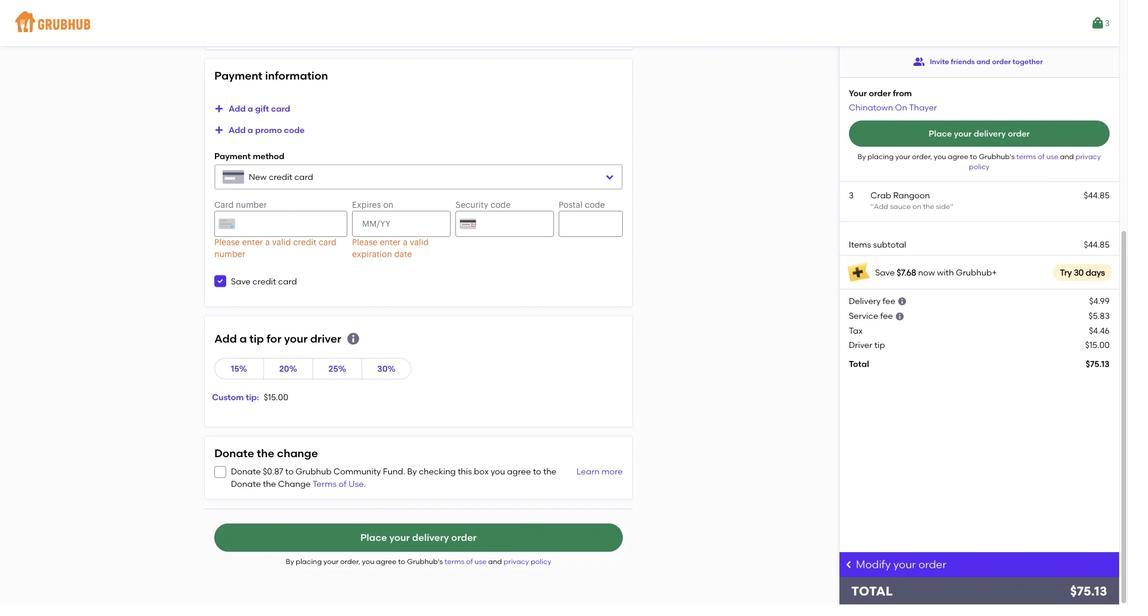 Task type: vqa. For each thing, say whether or not it's contained in the screenshot.


Task type: describe. For each thing, give the bounding box(es) containing it.
credit for save
[[253, 276, 276, 286]]

add a promo code button
[[214, 119, 305, 141]]

rangoon
[[893, 190, 930, 200]]

friends
[[951, 57, 975, 66]]

by checking this box you agree to the donate the change
[[231, 466, 556, 489]]

custom tip: button
[[207, 387, 264, 408]]

by for by checking this box you agree to the donate the change
[[407, 466, 417, 477]]

placing for by placing your order, you agree to grubhub's terms of use and privacy policy
[[296, 557, 322, 566]]

save for save credit card
[[231, 276, 251, 286]]

and inside button
[[977, 57, 990, 66]]

place your delivery order button for by placing your order, you agree to grubhub's terms of use and privacy policy
[[214, 524, 623, 552]]

add a tip for your driver
[[214, 332, 341, 345]]

with
[[937, 267, 954, 277]]

now
[[918, 267, 935, 277]]

1 horizontal spatial tip
[[874, 340, 885, 350]]

place your delivery order for by placing your order, you agree to grubhub's terms of use and privacy policy
[[360, 532, 477, 543]]

box
[[474, 466, 489, 477]]

agree for by checking this box you agree to the donate the change
[[507, 466, 531, 477]]

items
[[849, 239, 871, 249]]

privacy policy link for by placing your order, you agree to grubhub's terms of use and privacy policy
[[504, 557, 551, 566]]

save for save $7.68 now with grubhub+
[[875, 267, 895, 277]]

you for by placing your order, you agree to grubhub's terms of use and
[[934, 152, 946, 161]]

grubhub
[[296, 466, 332, 477]]

Notes for the driver text field
[[214, 0, 623, 25]]

30% button
[[362, 358, 411, 379]]

more
[[602, 466, 623, 477]]

custom tip: $ 15.00
[[212, 392, 288, 402]]

$44.85 " add sauce on the side "
[[871, 190, 1110, 210]]

gift
[[255, 103, 269, 114]]

items subtotal
[[849, 239, 906, 249]]

15%
[[231, 364, 247, 374]]

25%
[[329, 364, 346, 374]]

chinatown
[[849, 102, 893, 112]]

agree for by placing your order, you agree to grubhub's terms of use and
[[948, 152, 968, 161]]

a for tip
[[240, 332, 247, 345]]

$44.85 for $44.85
[[1084, 239, 1110, 249]]

learn more link
[[574, 466, 623, 490]]

credit for new
[[269, 172, 292, 182]]

a for promo
[[248, 125, 253, 135]]

delivery
[[849, 296, 881, 306]]

the up $0.87
[[257, 447, 274, 460]]

svg image inside add a gift card button
[[214, 104, 224, 113]]

people icon image
[[913, 56, 925, 68]]

side
[[936, 202, 950, 210]]

subscription badge image
[[847, 260, 870, 284]]

$7.68
[[897, 267, 916, 277]]

payment information
[[214, 69, 328, 82]]

change
[[278, 479, 311, 489]]

30%
[[377, 364, 396, 374]]

privacy policy
[[969, 152, 1101, 171]]

new
[[249, 172, 267, 182]]

fee for delivery fee
[[883, 296, 895, 306]]

on
[[913, 202, 921, 210]]

days
[[1086, 267, 1105, 277]]

your
[[849, 88, 867, 98]]

payment method
[[214, 151, 284, 161]]

15.00
[[268, 392, 288, 402]]

0 vertical spatial svg image
[[217, 278, 224, 285]]

crab
[[871, 190, 891, 200]]

order up privacy policy
[[1008, 128, 1030, 138]]

3 button
[[1091, 12, 1110, 34]]

driver
[[849, 340, 872, 350]]

you for by placing your order, you agree to grubhub's terms of use and privacy policy
[[362, 557, 374, 566]]

terms of use link for by placing your order, you agree to grubhub's terms of use and privacy policy
[[445, 557, 488, 566]]

for
[[267, 332, 281, 345]]

together
[[1013, 57, 1043, 66]]

.
[[364, 479, 366, 489]]

learn more
[[577, 466, 623, 477]]

add for add a promo code
[[229, 125, 246, 135]]

by placing your order, you agree to grubhub's terms of use and privacy policy
[[286, 557, 551, 566]]

card for new credit card
[[294, 172, 313, 182]]

service fee
[[849, 311, 893, 321]]

place your delivery order for by placing your order, you agree to grubhub's terms of use and
[[929, 128, 1030, 138]]

the inside $44.85 " add sauce on the side "
[[923, 202, 934, 210]]

change
[[277, 447, 318, 460]]

method
[[253, 151, 284, 161]]

0 vertical spatial total
[[849, 359, 869, 369]]

add a gift card
[[229, 103, 290, 114]]

of for by placing your order, you agree to grubhub's terms of use and
[[1038, 152, 1045, 161]]

add a gift card button
[[214, 98, 290, 119]]

1 vertical spatial 3
[[849, 190, 854, 200]]

$0.87
[[263, 466, 283, 477]]

tax
[[849, 325, 863, 335]]

modify your order
[[856, 558, 946, 571]]

crab rangoon
[[871, 190, 930, 200]]

donate for donate $0.87 to grubhub community fund.
[[231, 466, 261, 477]]

try 30 days
[[1060, 267, 1105, 277]]

tip:
[[246, 392, 259, 402]]

use
[[349, 479, 364, 489]]

code
[[284, 125, 305, 135]]

to for by placing your order, you agree to grubhub's terms of use and
[[970, 152, 977, 161]]

save credit card
[[231, 276, 297, 286]]

invite friends and order together
[[930, 57, 1043, 66]]

by placing your order, you agree to grubhub's terms of use and
[[858, 152, 1074, 161]]

of for by placing your order, you agree to grubhub's terms of use and privacy policy
[[466, 557, 473, 566]]

0 horizontal spatial tip
[[249, 332, 264, 345]]

1 " from the left
[[871, 202, 874, 210]]

the left learn
[[543, 466, 556, 477]]

1 vertical spatial privacy
[[504, 557, 529, 566]]

delivery for by placing your order, you agree to grubhub's terms of use and privacy policy
[[412, 532, 449, 543]]

use for by placing your order, you agree to grubhub's terms of use and privacy policy
[[475, 557, 487, 566]]

card inside button
[[271, 103, 290, 114]]

20% button
[[263, 358, 313, 379]]

service
[[849, 311, 878, 321]]

1 vertical spatial total
[[851, 584, 893, 599]]

invite
[[930, 57, 949, 66]]

try
[[1060, 267, 1072, 277]]

delivery fee
[[849, 296, 895, 306]]

grubhub+
[[956, 267, 997, 277]]

learn
[[577, 466, 600, 477]]

order, for by placing your order, you agree to grubhub's terms of use and
[[912, 152, 932, 161]]

$4.46
[[1089, 325, 1110, 335]]

svg image inside add a promo code button
[[214, 125, 224, 135]]

terms for by placing your order, you agree to grubhub's terms of use and
[[1016, 152, 1036, 161]]

a for gift
[[248, 103, 253, 114]]



Task type: locate. For each thing, give the bounding box(es) containing it.
1 horizontal spatial place
[[929, 128, 952, 138]]

25% button
[[313, 358, 362, 379]]

card for save credit card
[[278, 276, 297, 286]]

2 vertical spatial by
[[286, 557, 294, 566]]

0 horizontal spatial save
[[231, 276, 251, 286]]

order up by placing your order, you agree to grubhub's terms of use and privacy policy in the bottom left of the page
[[451, 532, 477, 543]]

1 vertical spatial agree
[[507, 466, 531, 477]]

fund.
[[383, 466, 405, 477]]

your order from chinatown on thayer
[[849, 88, 937, 112]]

order inside your order from chinatown on thayer
[[869, 88, 891, 98]]

2 vertical spatial donate
[[231, 479, 261, 489]]

donate $0.87 to grubhub community fund.
[[231, 466, 407, 477]]

0 horizontal spatial privacy
[[504, 557, 529, 566]]

donate the change
[[214, 447, 318, 460]]

credit right new
[[269, 172, 292, 182]]

1 vertical spatial a
[[248, 125, 253, 135]]

add for add a tip for your driver
[[214, 332, 237, 345]]

place your delivery order button for by placing your order, you agree to grubhub's terms of use and
[[849, 120, 1110, 147]]

the down $0.87
[[263, 479, 276, 489]]

add a promo code
[[229, 125, 305, 135]]

subtotal
[[873, 239, 906, 249]]

0 vertical spatial use
[[1047, 152, 1058, 161]]

2 vertical spatial you
[[362, 557, 374, 566]]

payment for payment method
[[214, 151, 251, 161]]

$4.99
[[1089, 296, 1110, 306]]

add
[[229, 103, 246, 114], [229, 125, 246, 135], [874, 202, 888, 210], [214, 332, 237, 345]]

place your delivery order button up by placing your order, you agree to grubhub's terms of use and
[[849, 120, 1110, 147]]

tip right driver
[[874, 340, 885, 350]]

1 vertical spatial use
[[475, 557, 487, 566]]

order
[[992, 57, 1011, 66], [869, 88, 891, 98], [1008, 128, 1030, 138], [451, 532, 477, 543], [919, 558, 946, 571]]

terms
[[313, 479, 337, 489]]

3 inside button
[[1105, 18, 1110, 28]]

order up "chinatown"
[[869, 88, 891, 98]]

1 vertical spatial $44.85
[[1084, 239, 1110, 249]]

30
[[1074, 267, 1084, 277]]

add down "crab"
[[874, 202, 888, 210]]

1 vertical spatial card
[[294, 172, 313, 182]]

1 horizontal spatial "
[[950, 202, 953, 210]]

payment for payment information
[[214, 69, 262, 82]]

community
[[334, 466, 381, 477]]

1 horizontal spatial use
[[1047, 152, 1058, 161]]

place
[[929, 128, 952, 138], [360, 532, 387, 543]]

2 vertical spatial of
[[466, 557, 473, 566]]

0 vertical spatial place your delivery order
[[929, 128, 1030, 138]]

tip
[[249, 332, 264, 345], [874, 340, 885, 350]]

0 vertical spatial order,
[[912, 152, 932, 161]]

1 $44.85 from the top
[[1084, 190, 1110, 200]]

on
[[895, 102, 907, 112]]

1 horizontal spatial svg image
[[897, 297, 907, 306]]

0 horizontal spatial "
[[871, 202, 874, 210]]

svg image
[[217, 278, 224, 285], [897, 297, 907, 306]]

0 vertical spatial $44.85
[[1084, 190, 1110, 200]]

1 vertical spatial terms
[[445, 557, 464, 566]]

svg image
[[214, 104, 224, 113], [214, 125, 224, 135], [605, 172, 614, 182], [895, 312, 904, 321], [346, 332, 360, 346], [217, 469, 224, 476], [844, 560, 854, 569]]

add inside $44.85 " add sauce on the side "
[[874, 202, 888, 210]]

add left gift
[[229, 103, 246, 114]]

agree for by placing your order, you agree to grubhub's terms of use and privacy policy
[[376, 557, 396, 566]]

terms for by placing your order, you agree to grubhub's terms of use and privacy policy
[[445, 557, 464, 566]]

and for by placing your order, you agree to grubhub's terms of use and
[[1060, 152, 1074, 161]]

checking
[[419, 466, 456, 477]]

card
[[271, 103, 290, 114], [294, 172, 313, 182], [278, 276, 297, 286]]

1 vertical spatial place your delivery order
[[360, 532, 477, 543]]

terms of use link
[[1016, 152, 1060, 161], [445, 557, 488, 566]]

place your delivery order button
[[849, 120, 1110, 147], [214, 524, 623, 552]]

0 vertical spatial privacy
[[1076, 152, 1101, 161]]

of
[[1038, 152, 1045, 161], [339, 479, 347, 489], [466, 557, 473, 566]]

custom
[[212, 392, 244, 402]]

0 vertical spatial by
[[858, 152, 866, 161]]

1 vertical spatial terms of use link
[[445, 557, 488, 566]]

1 vertical spatial grubhub's
[[407, 557, 443, 566]]

0 vertical spatial place
[[929, 128, 952, 138]]

3
[[1105, 18, 1110, 28], [849, 190, 854, 200]]

0 horizontal spatial by
[[286, 557, 294, 566]]

payment up add a gift card button
[[214, 69, 262, 82]]

1 vertical spatial place
[[360, 532, 387, 543]]

2 " from the left
[[950, 202, 953, 210]]

payment up new
[[214, 151, 251, 161]]

and for by placing your order, you agree to grubhub's terms of use and privacy policy
[[488, 557, 502, 566]]

the right the on
[[923, 202, 934, 210]]

terms
[[1016, 152, 1036, 161], [445, 557, 464, 566]]

1 vertical spatial of
[[339, 479, 347, 489]]

privacy inside privacy policy
[[1076, 152, 1101, 161]]

$44.85
[[1084, 190, 1110, 200], [1084, 239, 1110, 249]]

0 horizontal spatial agree
[[376, 557, 396, 566]]

a left promo
[[248, 125, 253, 135]]

1 vertical spatial fee
[[880, 311, 893, 321]]

1 horizontal spatial grubhub's
[[979, 152, 1015, 161]]

agree inside by checking this box you agree to the donate the change
[[507, 466, 531, 477]]

to inside by checking this box you agree to the donate the change
[[533, 466, 541, 477]]

place for by placing your order, you agree to grubhub's terms of use and privacy policy
[[360, 532, 387, 543]]

$
[[264, 392, 268, 402]]

0 vertical spatial privacy policy link
[[969, 152, 1101, 171]]

place your delivery order up by placing your order, you agree to grubhub's terms of use and
[[929, 128, 1030, 138]]

place your delivery order
[[929, 128, 1030, 138], [360, 532, 477, 543]]

1 payment from the top
[[214, 69, 262, 82]]

1 vertical spatial $75.13
[[1070, 584, 1107, 599]]

total down modify
[[851, 584, 893, 599]]

0 horizontal spatial placing
[[296, 557, 322, 566]]

terms of use link for by placing your order, you agree to grubhub's terms of use and
[[1016, 152, 1060, 161]]

fee down delivery fee
[[880, 311, 893, 321]]

2 horizontal spatial of
[[1038, 152, 1045, 161]]

from
[[893, 88, 912, 98]]

1 vertical spatial payment
[[214, 151, 251, 161]]

0 vertical spatial agree
[[948, 152, 968, 161]]

policy inside privacy policy
[[969, 162, 990, 171]]

add for add a gift card
[[229, 103, 246, 114]]

the
[[923, 202, 934, 210], [257, 447, 274, 460], [543, 466, 556, 477], [263, 479, 276, 489]]

sauce
[[890, 202, 911, 210]]

0 horizontal spatial order,
[[340, 557, 360, 566]]

1 horizontal spatial 3
[[1105, 18, 1110, 28]]

0 horizontal spatial policy
[[531, 557, 551, 566]]

1 horizontal spatial you
[[491, 466, 505, 477]]

0 horizontal spatial you
[[362, 557, 374, 566]]

0 vertical spatial card
[[271, 103, 290, 114]]

your
[[954, 128, 972, 138], [895, 152, 910, 161], [284, 332, 308, 345], [389, 532, 410, 543], [324, 557, 339, 566], [893, 558, 916, 571]]

delivery up by placing your order, you agree to grubhub's terms of use and privacy policy in the bottom left of the page
[[412, 532, 449, 543]]

tip left the for
[[249, 332, 264, 345]]

20%
[[279, 364, 297, 374]]

0 vertical spatial you
[[934, 152, 946, 161]]

and
[[977, 57, 990, 66], [1060, 152, 1074, 161], [488, 557, 502, 566]]

donate inside by checking this box you agree to the donate the change
[[231, 479, 261, 489]]

1 vertical spatial privacy policy link
[[504, 557, 551, 566]]

save
[[875, 267, 895, 277], [231, 276, 251, 286]]

this
[[458, 466, 472, 477]]

total down driver
[[849, 359, 869, 369]]

0 horizontal spatial terms
[[445, 557, 464, 566]]

order, for by placing your order, you agree to grubhub's terms of use and privacy policy
[[340, 557, 360, 566]]

placing for by placing your order, you agree to grubhub's terms of use and
[[868, 152, 894, 161]]

donate
[[214, 447, 254, 460], [231, 466, 261, 477], [231, 479, 261, 489]]

1 horizontal spatial privacy
[[1076, 152, 1101, 161]]

add up 15%
[[214, 332, 237, 345]]

0 horizontal spatial and
[[488, 557, 502, 566]]

2 $44.85 from the top
[[1084, 239, 1110, 249]]

0 horizontal spatial svg image
[[217, 278, 224, 285]]

save $7.68 now with grubhub+
[[875, 267, 997, 277]]

delivery up by placing your order, you agree to grubhub's terms of use and
[[974, 128, 1006, 138]]

1 horizontal spatial and
[[977, 57, 990, 66]]

2 vertical spatial and
[[488, 557, 502, 566]]

payment
[[214, 69, 262, 82], [214, 151, 251, 161]]

order inside button
[[992, 57, 1011, 66]]

1 vertical spatial you
[[491, 466, 505, 477]]

use for by placing your order, you agree to grubhub's terms of use and
[[1047, 152, 1058, 161]]

1 horizontal spatial placing
[[868, 152, 894, 161]]

0 horizontal spatial of
[[339, 479, 347, 489]]

you
[[934, 152, 946, 161], [491, 466, 505, 477], [362, 557, 374, 566]]

modify
[[856, 558, 891, 571]]

1 vertical spatial placing
[[296, 557, 322, 566]]

total
[[849, 359, 869, 369], [851, 584, 893, 599]]

donate for donate the change
[[214, 447, 254, 460]]

2 vertical spatial agree
[[376, 557, 396, 566]]

0 vertical spatial policy
[[969, 162, 990, 171]]

1 vertical spatial delivery
[[412, 532, 449, 543]]

1 vertical spatial donate
[[231, 466, 261, 477]]

" down "crab"
[[871, 202, 874, 210]]

0 vertical spatial credit
[[269, 172, 292, 182]]

2 payment from the top
[[214, 151, 251, 161]]

0 vertical spatial of
[[1038, 152, 1045, 161]]

0 horizontal spatial use
[[475, 557, 487, 566]]

0 vertical spatial payment
[[214, 69, 262, 82]]

card up add a tip for your driver
[[278, 276, 297, 286]]

$44.85 for $44.85 " add sauce on the side "
[[1084, 190, 1110, 200]]

0 vertical spatial and
[[977, 57, 990, 66]]

invite friends and order together button
[[913, 51, 1043, 72]]

to for by checking this box you agree to the donate the change
[[533, 466, 541, 477]]

1 vertical spatial credit
[[253, 276, 276, 286]]

donate down custom tip: button
[[214, 447, 254, 460]]

new credit card
[[249, 172, 313, 182]]

chinatown on thayer link
[[849, 102, 937, 112]]

card right gift
[[271, 103, 290, 114]]

2 horizontal spatial and
[[1060, 152, 1074, 161]]

privacy policy link for by placing your order, you agree to grubhub's terms of use and
[[969, 152, 1101, 171]]

order right modify
[[919, 558, 946, 571]]

place your delivery order up by placing your order, you agree to grubhub's terms of use and privacy policy in the bottom left of the page
[[360, 532, 477, 543]]

privacy policy link
[[969, 152, 1101, 171], [504, 557, 551, 566]]

fee
[[883, 296, 895, 306], [880, 311, 893, 321]]

2 horizontal spatial agree
[[948, 152, 968, 161]]

donate left $0.87
[[231, 466, 261, 477]]

1 vertical spatial by
[[407, 466, 417, 477]]

" right the on
[[950, 202, 953, 210]]

1 vertical spatial order,
[[340, 557, 360, 566]]

by inside by checking this box you agree to the donate the change
[[407, 466, 417, 477]]

terms of use link
[[313, 479, 364, 489]]

grubhub's for by placing your order, you agree to grubhub's terms of use and
[[979, 152, 1015, 161]]

terms of use .
[[313, 479, 366, 489]]

0 vertical spatial grubhub's
[[979, 152, 1015, 161]]

1 horizontal spatial by
[[407, 466, 417, 477]]

place for by placing your order, you agree to grubhub's terms of use and
[[929, 128, 952, 138]]

$75.13
[[1086, 359, 1110, 369], [1070, 584, 1107, 599]]

2 horizontal spatial by
[[858, 152, 866, 161]]

driver
[[310, 332, 341, 345]]

to for by placing your order, you agree to grubhub's terms of use and privacy policy
[[398, 557, 405, 566]]

0 vertical spatial a
[[248, 103, 253, 114]]

information
[[265, 69, 328, 82]]

privacy
[[1076, 152, 1101, 161], [504, 557, 529, 566]]

agree
[[948, 152, 968, 161], [507, 466, 531, 477], [376, 557, 396, 566]]

svg image left save credit card
[[217, 278, 224, 285]]

2 vertical spatial card
[[278, 276, 297, 286]]

svg image down the $7.68
[[897, 297, 907, 306]]

0 vertical spatial terms
[[1016, 152, 1036, 161]]

a left gift
[[248, 103, 253, 114]]

by for by placing your order, you agree to grubhub's terms of use and
[[858, 152, 866, 161]]

place your delivery order button up by placing your order, you agree to grubhub's terms of use and privacy policy in the bottom left of the page
[[214, 524, 623, 552]]

you for by checking this box you agree to the donate the change
[[491, 466, 505, 477]]

order left the together
[[992, 57, 1011, 66]]

add down add a gift card button
[[229, 125, 246, 135]]

0 vertical spatial $75.13
[[1086, 359, 1110, 369]]

1 horizontal spatial save
[[875, 267, 895, 277]]

0 horizontal spatial delivery
[[412, 532, 449, 543]]

card right new
[[294, 172, 313, 182]]

a
[[248, 103, 253, 114], [248, 125, 253, 135], [240, 332, 247, 345]]

$15.00
[[1085, 340, 1110, 350]]

0 vertical spatial delivery
[[974, 128, 1006, 138]]

15% button
[[214, 358, 264, 379]]

fee for service fee
[[880, 311, 893, 321]]

0 horizontal spatial terms of use link
[[445, 557, 488, 566]]

0 horizontal spatial place your delivery order
[[360, 532, 477, 543]]

place up by placing your order, you agree to grubhub's terms of use and privacy policy in the bottom left of the page
[[360, 532, 387, 543]]

2 horizontal spatial you
[[934, 152, 946, 161]]

by for by placing your order, you agree to grubhub's terms of use and privacy policy
[[286, 557, 294, 566]]

1 horizontal spatial privacy policy link
[[969, 152, 1101, 171]]

thayer
[[909, 102, 937, 112]]

$44.85 inside $44.85 " add sauce on the side "
[[1084, 190, 1110, 200]]

1 horizontal spatial place your delivery order
[[929, 128, 1030, 138]]

1 horizontal spatial place your delivery order button
[[849, 120, 1110, 147]]

place down thayer
[[929, 128, 952, 138]]

0 vertical spatial terms of use link
[[1016, 152, 1060, 161]]

1 vertical spatial and
[[1060, 152, 1074, 161]]

grubhub's for by placing your order, you agree to grubhub's terms of use and privacy policy
[[407, 557, 443, 566]]

main navigation navigation
[[0, 0, 1119, 46]]

a up 15%
[[240, 332, 247, 345]]

1 horizontal spatial order,
[[912, 152, 932, 161]]

promo
[[255, 125, 282, 135]]

0 vertical spatial place your delivery order button
[[849, 120, 1110, 147]]

0 horizontal spatial 3
[[849, 190, 854, 200]]

1 vertical spatial svg image
[[897, 297, 907, 306]]

driver tip
[[849, 340, 885, 350]]

donate down donate the change
[[231, 479, 261, 489]]

by
[[858, 152, 866, 161], [407, 466, 417, 477], [286, 557, 294, 566]]

delivery for by placing your order, you agree to grubhub's terms of use and
[[974, 128, 1006, 138]]

credit up the for
[[253, 276, 276, 286]]

you inside by checking this box you agree to the donate the change
[[491, 466, 505, 477]]

fee up service fee
[[883, 296, 895, 306]]

$5.83
[[1089, 311, 1110, 321]]



